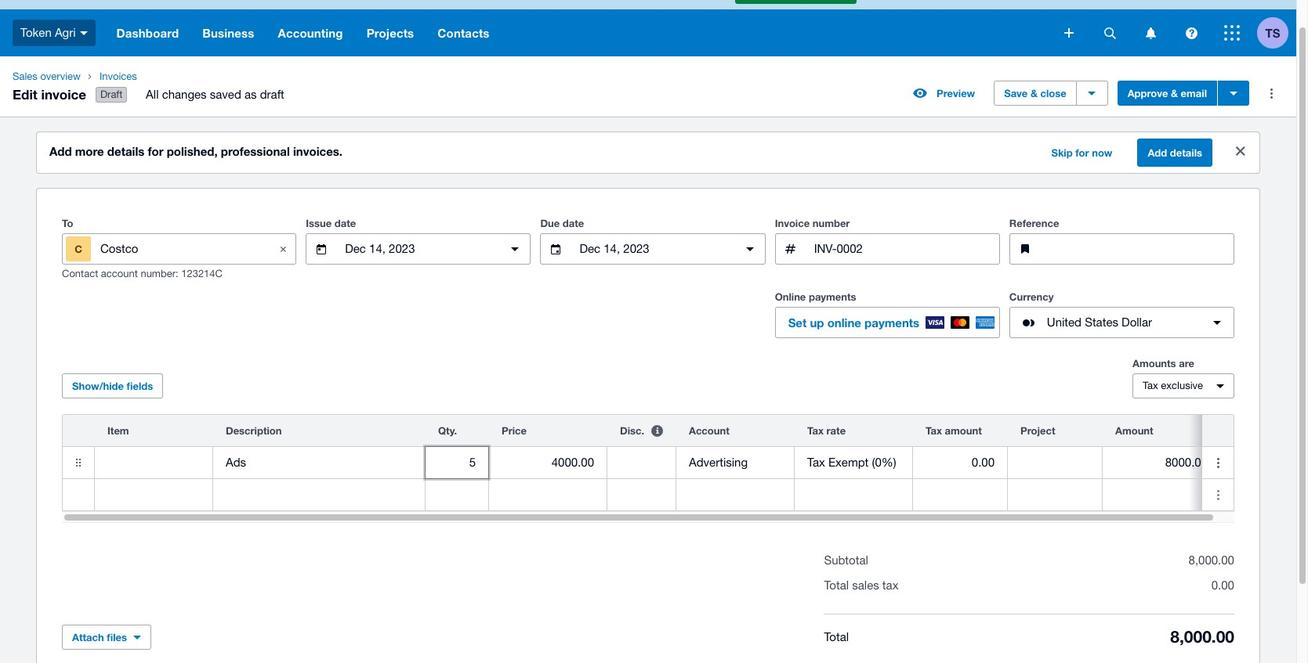Task type: vqa. For each thing, say whether or not it's contained in the screenshot.
now
yes



Task type: locate. For each thing, give the bounding box(es) containing it.
0 horizontal spatial &
[[1031, 87, 1038, 100]]

0 horizontal spatial 0.00
[[972, 456, 995, 470]]

1 vertical spatial payments
[[865, 316, 919, 330]]

number
[[813, 217, 850, 230]]

2 quantity field from the top
[[426, 481, 488, 510]]

online
[[827, 316, 861, 330]]

none field up inventory item text box
[[95, 448, 212, 479]]

123214c
[[181, 268, 223, 280]]

online payments
[[775, 291, 856, 303]]

more line item options image for amount field for description text box related to inventory item text box
[[1202, 480, 1234, 511]]

approve & email
[[1128, 87, 1207, 100]]

Description text field
[[213, 448, 425, 478], [213, 481, 425, 510]]

none field down project
[[1008, 448, 1102, 479]]

tax exclusive button
[[1133, 374, 1234, 399]]

total down total sales tax at the right bottom
[[824, 631, 849, 644]]

0 horizontal spatial tax
[[807, 425, 824, 437]]

1 total from the top
[[824, 579, 849, 593]]

1 amount field from the top
[[1103, 448, 1220, 478]]

0 vertical spatial more line item options image
[[1202, 448, 1234, 479]]

Quantity field
[[426, 448, 488, 478], [426, 481, 488, 510]]

item
[[107, 425, 129, 437]]

token agri button
[[0, 9, 105, 56]]

Inventory item text field
[[95, 481, 212, 510]]

1 horizontal spatial tax
[[926, 425, 942, 437]]

total
[[824, 579, 849, 593], [824, 631, 849, 644]]

0 horizontal spatial add
[[49, 144, 72, 158]]

0.00
[[972, 456, 995, 470], [1211, 579, 1234, 593]]

Invoice number text field
[[812, 234, 999, 264]]

Account text field
[[676, 448, 794, 478]]

1 horizontal spatial details
[[1170, 147, 1202, 159]]

disc.
[[620, 425, 644, 437]]

1 vertical spatial amount field
[[1103, 481, 1220, 510]]

svg image
[[80, 31, 87, 35]]

draft
[[100, 89, 123, 100]]

more line item options image
[[1202, 448, 1234, 479], [1202, 480, 1234, 511]]

more
[[75, 144, 104, 158]]

date
[[335, 217, 356, 230], [563, 217, 584, 230]]

1 vertical spatial total
[[824, 631, 849, 644]]

accounting
[[278, 26, 343, 40]]

0 horizontal spatial details
[[107, 144, 144, 158]]

add more details for polished, professional invoices. status
[[37, 133, 1260, 173]]

states
[[1085, 316, 1118, 329]]

0 horizontal spatial payments
[[809, 291, 856, 303]]

tax left rate
[[807, 425, 824, 437]]

0 vertical spatial 8,000.00
[[1189, 554, 1234, 568]]

0 vertical spatial 0.00
[[972, 456, 995, 470]]

tax inside popup button
[[1143, 380, 1158, 392]]

1 vertical spatial more line item options image
[[1202, 480, 1234, 511]]

add right now
[[1148, 147, 1167, 159]]

rate
[[827, 425, 846, 437]]

preview button
[[904, 81, 985, 106]]

0 vertical spatial total
[[824, 579, 849, 593]]

1 vertical spatial price field
[[489, 481, 607, 510]]

0 horizontal spatial close image
[[267, 234, 299, 265]]

2 date from the left
[[563, 217, 584, 230]]

none field account
[[676, 448, 794, 479]]

now
[[1092, 147, 1113, 159]]

tax for tax exclusive
[[1143, 380, 1158, 392]]

1 horizontal spatial payments
[[865, 316, 919, 330]]

account
[[689, 425, 730, 437]]

tax left amount
[[926, 425, 942, 437]]

edit invoice
[[13, 86, 86, 102]]

payments up online
[[809, 291, 856, 303]]

Discount field
[[607, 448, 676, 478]]

0 vertical spatial amount field
[[1103, 448, 1220, 478]]

saved
[[210, 88, 241, 101]]

tax for tax amount
[[926, 425, 942, 437]]

costco
[[100, 242, 138, 255]]

more date options image
[[500, 234, 531, 265], [734, 234, 765, 265]]

quantity field for description text box related to inventory item text field
[[426, 448, 488, 478]]

none field down account
[[676, 448, 794, 479]]

1 horizontal spatial date
[[563, 217, 584, 230]]

add more details for polished, professional invoices.
[[49, 144, 343, 158]]

1 price field from the top
[[489, 448, 607, 478]]

show/hide
[[72, 380, 124, 393]]

more line item options image for description text box related to inventory item text field amount field
[[1202, 448, 1234, 479]]

1 horizontal spatial add
[[1148, 147, 1167, 159]]

1 vertical spatial quantity field
[[426, 481, 488, 510]]

subtotal
[[824, 554, 868, 568]]

0 vertical spatial price field
[[489, 448, 607, 478]]

invoice line item list element
[[62, 415, 1253, 512]]

tax for tax rate
[[807, 425, 824, 437]]

sales overview link
[[6, 69, 87, 85]]

Tax rate text field
[[795, 448, 912, 478]]

payments right online
[[865, 316, 919, 330]]

1 horizontal spatial &
[[1171, 87, 1178, 100]]

0 horizontal spatial date
[[335, 217, 356, 230]]

0 horizontal spatial more date options image
[[500, 234, 531, 265]]

date right due
[[563, 217, 584, 230]]

contact
[[62, 268, 98, 280]]

show/hide fields button
[[62, 374, 163, 399]]

0 vertical spatial quantity field
[[426, 448, 488, 478]]

8,000.00
[[1189, 554, 1234, 568], [1170, 628, 1234, 647]]

2 price field from the top
[[489, 481, 607, 510]]

for
[[148, 144, 163, 158], [1076, 147, 1089, 159]]

banner containing ts
[[0, 0, 1296, 56]]

tax down amounts at bottom
[[1143, 380, 1158, 392]]

details down email at the top of page
[[1170, 147, 1202, 159]]

2 horizontal spatial tax
[[1143, 380, 1158, 392]]

total sales tax
[[824, 579, 899, 593]]

add left more
[[49, 144, 72, 158]]

1 more date options image from the left
[[500, 234, 531, 265]]

overview
[[40, 71, 81, 82]]

1 horizontal spatial more date options image
[[734, 234, 765, 265]]

quantity field for description text box related to inventory item text box
[[426, 481, 488, 510]]

due date
[[540, 217, 584, 230]]

0 vertical spatial description text field
[[213, 448, 425, 478]]

2 total from the top
[[824, 631, 849, 644]]

professional
[[221, 144, 290, 158]]

add
[[49, 144, 72, 158], [1148, 147, 1167, 159]]

description
[[226, 425, 282, 437]]

Amount field
[[1103, 448, 1220, 478], [1103, 481, 1220, 510]]

Inventory item text field
[[95, 448, 212, 478]]

0.00 inside invoice line item list element
[[972, 456, 995, 470]]

email
[[1181, 87, 1207, 100]]

1 description text field from the top
[[213, 448, 425, 478]]

for left polished,
[[148, 144, 163, 158]]

total down subtotal
[[824, 579, 849, 593]]

invoice number element
[[775, 234, 1000, 265]]

details inside button
[[1170, 147, 1202, 159]]

1 horizontal spatial for
[[1076, 147, 1089, 159]]

2 & from the left
[[1171, 87, 1178, 100]]

add for add details
[[1148, 147, 1167, 159]]

contacts button
[[426, 9, 501, 56]]

2 description text field from the top
[[213, 481, 425, 510]]

1 quantity field from the top
[[426, 448, 488, 478]]

none field down rate
[[795, 448, 912, 479]]

total for total sales tax
[[824, 579, 849, 593]]

1 horizontal spatial 0.00
[[1211, 579, 1234, 593]]

more information on discount image
[[641, 415, 673, 447]]

details right more
[[107, 144, 144, 158]]

tax rate
[[807, 425, 846, 437]]

to
[[62, 217, 73, 230]]

invoice number
[[775, 217, 850, 230]]

1 horizontal spatial close image
[[1225, 136, 1256, 167]]

more date options image for issue date
[[500, 234, 531, 265]]

& right save
[[1031, 87, 1038, 100]]

projects button
[[355, 9, 426, 56]]

amount
[[1115, 425, 1153, 437]]

price field for quantity field associated with description text box related to inventory item text box
[[489, 481, 607, 510]]

tax exclusive
[[1143, 380, 1203, 392]]

Price field
[[489, 448, 607, 478], [489, 481, 607, 510]]

0 vertical spatial close image
[[1225, 136, 1256, 167]]

edit
[[13, 86, 37, 102]]

for left now
[[1076, 147, 1089, 159]]

due
[[540, 217, 560, 230]]

2 amount field from the top
[[1103, 481, 1220, 510]]

project-autocompleter text field
[[1008, 448, 1102, 478]]

& for close
[[1031, 87, 1038, 100]]

None field
[[95, 448, 212, 479], [676, 448, 794, 479], [795, 448, 912, 479], [1008, 448, 1102, 479], [95, 480, 212, 511]]

1 more line item options image from the top
[[1202, 448, 1234, 479]]

add inside 'add details' button
[[1148, 147, 1167, 159]]

files
[[107, 632, 127, 644]]

payments
[[809, 291, 856, 303], [865, 316, 919, 330]]

close image
[[1225, 136, 1256, 167], [267, 234, 299, 265]]

Issue date text field
[[343, 234, 493, 264]]

1 vertical spatial close image
[[267, 234, 299, 265]]

date right issue
[[335, 217, 356, 230]]

1 vertical spatial description text field
[[213, 481, 425, 510]]

1 date from the left
[[335, 217, 356, 230]]

2 more date options image from the left
[[734, 234, 765, 265]]

svg image
[[1224, 25, 1240, 41], [1104, 27, 1116, 39], [1145, 27, 1156, 39], [1185, 27, 1197, 39], [1064, 28, 1074, 38]]

skip for now button
[[1042, 140, 1122, 165]]

none field inventory item
[[95, 448, 212, 479]]

1 & from the left
[[1031, 87, 1038, 100]]

banner
[[0, 0, 1296, 56]]

save & close
[[1004, 87, 1066, 100]]

2 more line item options image from the top
[[1202, 480, 1234, 511]]

none field down inventory item text field
[[95, 480, 212, 511]]

& left email at the top of page
[[1171, 87, 1178, 100]]



Task type: describe. For each thing, give the bounding box(es) containing it.
number:
[[141, 268, 178, 280]]

exclusive
[[1161, 380, 1203, 392]]

invoice
[[775, 217, 810, 230]]

amount
[[945, 425, 982, 437]]

add details button
[[1138, 139, 1212, 167]]

united states dollar button
[[1009, 307, 1234, 339]]

contacts
[[438, 26, 489, 40]]

account
[[101, 268, 138, 280]]

sales
[[13, 71, 37, 82]]

none field tax rate
[[795, 448, 912, 479]]

skip for now
[[1051, 147, 1113, 159]]

attach files
[[72, 632, 127, 644]]

polished,
[[167, 144, 218, 158]]

sales
[[852, 579, 879, 593]]

payments inside popup button
[[865, 316, 919, 330]]

all
[[146, 88, 159, 101]]

set up online payments
[[788, 316, 919, 330]]

price
[[502, 425, 527, 437]]

token agri
[[20, 26, 76, 39]]

date for due date
[[563, 217, 584, 230]]

Reference text field
[[1047, 234, 1234, 264]]

set
[[788, 316, 807, 330]]

dashboard link
[[105, 9, 191, 56]]

1 vertical spatial 0.00
[[1211, 579, 1234, 593]]

& for email
[[1171, 87, 1178, 100]]

price field for quantity field related to description text box related to inventory item text field
[[489, 448, 607, 478]]

description text field for inventory item text box
[[213, 481, 425, 510]]

online
[[775, 291, 806, 303]]

dollar
[[1122, 316, 1152, 329]]

total for total
[[824, 631, 849, 644]]

united states dollar
[[1047, 316, 1152, 329]]

sales overview
[[13, 71, 81, 82]]

are
[[1179, 357, 1194, 370]]

agri
[[55, 26, 76, 39]]

amount field for description text box related to inventory item text field
[[1103, 448, 1220, 478]]

qty.
[[438, 425, 457, 437]]

fields
[[127, 380, 153, 393]]

drag and drop line image
[[63, 448, 94, 479]]

contact account number: 123214c
[[62, 268, 223, 280]]

united
[[1047, 316, 1082, 329]]

as
[[244, 88, 257, 101]]

reference
[[1009, 217, 1059, 230]]

save & close button
[[994, 81, 1077, 106]]

preview
[[937, 87, 975, 100]]

close
[[1040, 87, 1066, 100]]

attach
[[72, 632, 104, 644]]

issue date
[[306, 217, 356, 230]]

invoices.
[[293, 144, 343, 158]]

ts
[[1265, 25, 1280, 40]]

dashboard
[[116, 26, 179, 40]]

add details
[[1148, 147, 1202, 159]]

up
[[810, 316, 824, 330]]

invoice
[[41, 86, 86, 102]]

amounts
[[1133, 357, 1176, 370]]

c
[[75, 243, 82, 256]]

0 vertical spatial payments
[[809, 291, 856, 303]]

amounts are
[[1133, 357, 1194, 370]]

more date options image for due date
[[734, 234, 765, 265]]

approve
[[1128, 87, 1168, 100]]

date for issue date
[[335, 217, 356, 230]]

business
[[202, 26, 254, 40]]

show/hide fields
[[72, 380, 153, 393]]

issue
[[306, 217, 332, 230]]

approve & email button
[[1117, 81, 1217, 106]]

skip
[[1051, 147, 1073, 159]]

save
[[1004, 87, 1028, 100]]

project
[[1020, 425, 1055, 437]]

accounting button
[[266, 9, 355, 56]]

business button
[[191, 9, 266, 56]]

more line item options element
[[1202, 415, 1234, 447]]

ts button
[[1257, 9, 1296, 56]]

more invoice options image
[[1256, 78, 1287, 109]]

set up online payments button
[[775, 307, 1000, 339]]

all changes saved as draft
[[146, 88, 284, 101]]

draft
[[260, 88, 284, 101]]

close image inside add more details for polished, professional invoices. status
[[1225, 136, 1256, 167]]

Due date text field
[[578, 234, 728, 264]]

invoices
[[99, 71, 137, 82]]

none field project-autocompleter
[[1008, 448, 1102, 479]]

amount field for description text box related to inventory item text box
[[1103, 481, 1220, 510]]

tax
[[882, 579, 899, 593]]

1 vertical spatial 8,000.00
[[1170, 628, 1234, 647]]

for inside button
[[1076, 147, 1089, 159]]

0 horizontal spatial for
[[148, 144, 163, 158]]

add for add more details for polished, professional invoices.
[[49, 144, 72, 158]]

invoices link
[[93, 69, 297, 85]]

tax amount
[[926, 425, 982, 437]]

description text field for inventory item text field
[[213, 448, 425, 478]]

projects
[[367, 26, 414, 40]]

token
[[20, 26, 52, 39]]



